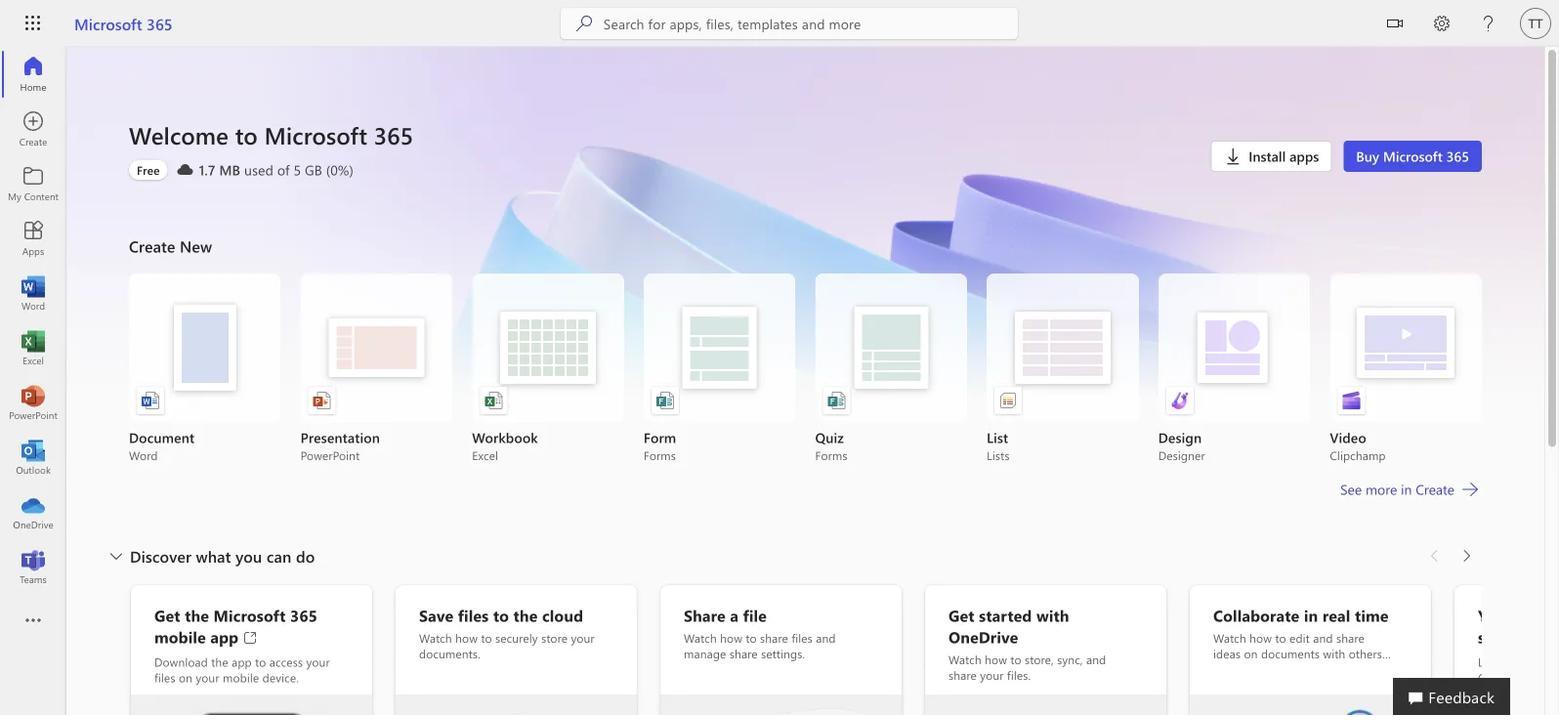 Task type: vqa. For each thing, say whether or not it's contained in the screenshot.


Task type: locate. For each thing, give the bounding box(es) containing it.
1 vertical spatial in
[[1304, 605, 1318, 626]]

to left securely
[[481, 630, 492, 646]]

365 inside button
[[1447, 147, 1469, 165]]

0 horizontal spatial in
[[1304, 605, 1318, 626]]

0 horizontal spatial with
[[1037, 605, 1069, 626]]

your left files. on the bottom right of the page
[[980, 667, 1004, 683]]

0 horizontal spatial on
[[179, 670, 192, 685]]

form
[[644, 428, 676, 446]]

with left others
[[1323, 646, 1346, 661]]

mobile up download
[[154, 626, 206, 647]]

at
[[1213, 661, 1224, 677]]

microsoft inside get the microsoft 365 mobile app
[[214, 605, 286, 626]]

microsoft
[[74, 13, 142, 34], [264, 119, 367, 150], [1383, 147, 1443, 165], [214, 605, 286, 626]]

sync,
[[1057, 652, 1083, 667]]

to up securely
[[493, 605, 509, 626]]

how down onedrive
[[985, 652, 1007, 667]]

in-
[[1540, 605, 1559, 626]]

documents.
[[419, 646, 480, 661]]

create new
[[129, 235, 212, 256]]

create right more
[[1416, 480, 1455, 498]]


[[1387, 16, 1403, 31]]

and right edit
[[1313, 630, 1333, 646]]

share down onedrive
[[949, 667, 977, 683]]

(0%)
[[326, 161, 353, 179]]

get inside get started with onedrive watch how to store, sync, and share your files.
[[949, 605, 975, 626]]

with inside collaborate in real time watch how to edit and share ideas on documents with others at the same time.
[[1323, 646, 1346, 661]]

files up share a file image
[[792, 630, 813, 646]]

0 vertical spatial on
[[1244, 646, 1258, 661]]

1 horizontal spatial mobile
[[223, 670, 259, 685]]

None search field
[[561, 8, 1018, 39]]

and inside collaborate in real time watch how to edit and share ideas on documents with others at the same time.
[[1313, 630, 1333, 646]]

how left securely
[[455, 630, 478, 646]]

install apps button
[[1211, 141, 1332, 172]]

access
[[269, 654, 303, 670]]

file
[[743, 605, 767, 626]]

0 vertical spatial app
[[210, 626, 239, 647]]

securely
[[495, 630, 538, 646]]

2 horizontal spatial and
[[1313, 630, 1333, 646]]

see more in create link
[[1339, 478, 1482, 501]]

1 horizontal spatial and
[[1086, 652, 1106, 667]]

with up "store,"
[[1037, 605, 1069, 626]]

get started with onedrive image
[[925, 695, 1167, 715]]

on inside download the app to access your files on your mobile device.
[[179, 670, 192, 685]]

real
[[1323, 605, 1351, 626]]

the up download
[[185, 605, 209, 626]]

on right ideas
[[1244, 646, 1258, 661]]

and inside get started with onedrive watch how to store, sync, and share your files.
[[1086, 652, 1106, 667]]

home image
[[23, 64, 43, 84]]

watch up 'at'
[[1213, 630, 1246, 646]]

feedback button
[[1393, 678, 1510, 715]]

0 horizontal spatial and
[[816, 630, 836, 646]]

to up used
[[235, 119, 258, 150]]

2 get from the left
[[949, 605, 975, 626]]

how inside share a file watch how to share files and manage share settings.
[[720, 630, 742, 646]]

files inside share a file watch how to share files and manage share settings.
[[792, 630, 813, 646]]

mobile inside download the app to access your files on your mobile device.
[[223, 670, 259, 685]]

0 horizontal spatial forms
[[644, 447, 676, 463]]

0 horizontal spatial mobile
[[154, 626, 206, 647]]

designer design image
[[1170, 391, 1190, 410], [1170, 391, 1190, 410]]

to inside collaborate in real time watch how to edit and share ideas on documents with others at the same time.
[[1275, 630, 1286, 646]]

2 vertical spatial files
[[154, 670, 175, 685]]

excel workbook image
[[484, 391, 503, 410]]

new
[[180, 235, 212, 256]]

share inside collaborate in real time watch how to edit and share ideas on documents with others at the same time.
[[1336, 630, 1365, 646]]

to
[[235, 119, 258, 150], [493, 605, 509, 626], [481, 630, 492, 646], [746, 630, 757, 646], [1275, 630, 1286, 646], [1011, 652, 1022, 667], [255, 654, 266, 670], [1536, 654, 1547, 670]]

0 horizontal spatial files
[[154, 670, 175, 685]]

2 horizontal spatial files
[[792, 630, 813, 646]]

1 horizontal spatial forms
[[815, 447, 848, 463]]

quiz forms
[[815, 428, 848, 463]]

watch down share
[[684, 630, 717, 646]]

how inside save files to the cloud watch how to securely store your documents.
[[455, 630, 478, 646]]

with
[[1037, 605, 1069, 626], [1323, 646, 1346, 661]]

microsoft 365 banner
[[0, 0, 1559, 50]]

teams image
[[23, 557, 43, 576]]

create left new
[[129, 235, 175, 256]]

to inside get started with onedrive watch how to store, sync, and share your files.
[[1011, 652, 1022, 667]]

1 vertical spatial mobile
[[223, 670, 259, 685]]

time.
[[1278, 661, 1304, 677]]

the right 'at'
[[1227, 661, 1244, 677]]

install apps
[[1249, 147, 1319, 165]]

apps image
[[23, 229, 43, 248]]

and inside share a file watch how to share files and manage share settings.
[[816, 630, 836, 646]]

in
[[1401, 480, 1412, 498], [1304, 605, 1318, 626]]

word document image
[[141, 391, 160, 410]]

on up the get the microsoft 365 mobile app image
[[179, 670, 192, 685]]

workbook
[[472, 428, 538, 446]]

1 horizontal spatial in
[[1401, 480, 1412, 498]]

the
[[185, 605, 209, 626], [513, 605, 538, 626], [211, 654, 228, 670], [1227, 661, 1244, 677]]

install
[[1249, 147, 1286, 165]]

welcome
[[129, 119, 229, 150]]

collaborate
[[1213, 605, 1300, 626]]

navigation
[[0, 47, 66, 594]]

save files to the cloud image
[[396, 695, 637, 715]]

1 forms from the left
[[644, 447, 676, 463]]

app down get the microsoft 365 mobile app
[[232, 654, 252, 670]]

1 get from the left
[[154, 605, 180, 626]]

and right settings.
[[816, 630, 836, 646]]

forms for quiz
[[815, 447, 848, 463]]

watch down save on the bottom of page
[[419, 630, 452, 646]]

0 horizontal spatial get
[[154, 605, 180, 626]]

the up securely
[[513, 605, 538, 626]]

clipchamp video image
[[1342, 391, 1361, 410]]

share a file watch how to share files and manage share settings.
[[684, 605, 836, 661]]

your inside get started with onedrive watch how to store, sync, and share your files.
[[980, 667, 1004, 683]]

get up onedrive
[[949, 605, 975, 626]]

app up download the app to access your files on your mobile device.
[[210, 626, 239, 647]]

to left the access
[[255, 654, 266, 670]]

365 inside get the microsoft 365 mobile app
[[290, 605, 318, 626]]

get inside get the microsoft 365 mobile app
[[154, 605, 180, 626]]

1 vertical spatial create
[[1416, 480, 1455, 498]]

your right store
[[571, 630, 595, 646]]

forms down 'quiz'
[[815, 447, 848, 463]]

how right learn
[[1510, 654, 1533, 670]]

watch down onedrive
[[949, 652, 982, 667]]

this account doesn't have a microsoft 365 subscription. click to view your benefits. tooltip
[[129, 160, 168, 180]]

1 vertical spatial with
[[1323, 646, 1346, 661]]

1 horizontal spatial with
[[1323, 646, 1346, 661]]

how down "collaborate"
[[1250, 630, 1272, 646]]

how down a
[[720, 630, 742, 646]]

forms
[[644, 447, 676, 463], [815, 447, 848, 463]]

app inside get the microsoft 365 mobile app
[[210, 626, 239, 647]]

see more in create
[[1340, 480, 1455, 498]]

forms inside form forms
[[644, 447, 676, 463]]

share
[[760, 630, 788, 646], [1336, 630, 1365, 646], [730, 646, 758, 661], [949, 667, 977, 683]]

the right download
[[211, 654, 228, 670]]

1 vertical spatial on
[[179, 670, 192, 685]]

365
[[147, 13, 173, 34], [374, 119, 413, 150], [1447, 147, 1469, 165], [290, 605, 318, 626]]

list
[[129, 274, 1482, 463]]

and for real
[[1313, 630, 1333, 646]]

to left edit
[[1275, 630, 1286, 646]]

free
[[137, 162, 160, 178]]

your
[[571, 630, 595, 646], [306, 654, 330, 670], [980, 667, 1004, 683], [196, 670, 219, 685]]

1 horizontal spatial on
[[1244, 646, 1258, 661]]

in inside collaborate in real time watch how to edit and share ideas on documents with others at the same time.
[[1304, 605, 1318, 626]]

1 horizontal spatial get
[[949, 605, 975, 626]]

get up download
[[154, 605, 180, 626]]

form forms
[[644, 428, 676, 463]]

forms down form
[[644, 447, 676, 463]]

download
[[154, 654, 208, 670]]

save
[[419, 605, 454, 626]]

and for file
[[816, 630, 836, 646]]

excel image
[[23, 338, 43, 358]]

in up edit
[[1304, 605, 1318, 626]]

what
[[196, 545, 231, 566]]

mobile
[[154, 626, 206, 647], [223, 670, 259, 685]]

in right more
[[1401, 480, 1412, 498]]

edit
[[1290, 630, 1310, 646]]

1 vertical spatial app
[[232, 654, 252, 670]]

0 vertical spatial files
[[458, 605, 489, 626]]

watch inside get started with onedrive watch how to store, sync, and share your files.
[[949, 652, 982, 667]]

0 vertical spatial with
[[1037, 605, 1069, 626]]

mobile up the get the microsoft 365 mobile app image
[[223, 670, 259, 685]]

to down file
[[746, 630, 757, 646]]

tt
[[1528, 16, 1543, 31]]

1 horizontal spatial files
[[458, 605, 489, 626]]

and right the sync,
[[1086, 652, 1106, 667]]

0 vertical spatial create
[[129, 235, 175, 256]]

on inside collaborate in real time watch how to edit and share ideas on documents with others at the same time.
[[1244, 646, 1258, 661]]

files.
[[1007, 667, 1031, 683]]

1 horizontal spatial create
[[1416, 480, 1455, 498]]

used
[[244, 161, 274, 179]]

get the microsoft 365 mobile app image
[[131, 695, 372, 715]]

more
[[1366, 480, 1397, 498]]

2 forms from the left
[[815, 447, 848, 463]]

to left "store,"
[[1011, 652, 1022, 667]]

my content image
[[23, 174, 43, 193]]

video clipchamp
[[1330, 428, 1386, 463]]

files right save on the bottom of page
[[458, 605, 489, 626]]

buy microsoft 365
[[1356, 147, 1469, 165]]

0 vertical spatial mobile
[[154, 626, 206, 647]]

to left ed
[[1536, 654, 1547, 670]]

your
[[1478, 605, 1512, 626]]

powerpoint presentation image
[[312, 391, 332, 410]]

0 vertical spatial in
[[1401, 480, 1412, 498]]

store
[[541, 630, 568, 646]]

do
[[296, 545, 315, 566]]

and
[[816, 630, 836, 646], [1313, 630, 1333, 646], [1086, 652, 1106, 667]]

share down the real
[[1336, 630, 1365, 646]]

ideas
[[1213, 646, 1241, 661]]

files down get the microsoft 365 mobile app
[[154, 670, 175, 685]]

how
[[455, 630, 478, 646], [720, 630, 742, 646], [1250, 630, 1272, 646], [985, 652, 1007, 667], [1510, 654, 1533, 670]]

1 vertical spatial files
[[792, 630, 813, 646]]

buy microsoft 365 button
[[1344, 141, 1482, 172]]

workbook excel
[[472, 428, 538, 463]]



Task type: describe. For each thing, give the bounding box(es) containing it.
get the microsoft 365 mobile app
[[154, 605, 318, 647]]

apps
[[1290, 147, 1319, 165]]

share right manage
[[730, 646, 758, 661]]

design designer
[[1158, 428, 1205, 463]]

1.7 mb used of 5 gb (0%)
[[199, 161, 353, 179]]

share down file
[[760, 630, 788, 646]]

to inside your all-in- learn how to ed
[[1536, 654, 1547, 670]]

outlook image
[[23, 447, 43, 467]]

Search box. Suggestions appear as you type. search field
[[604, 8, 1018, 39]]

mb
[[219, 161, 240, 179]]

same
[[1247, 661, 1275, 677]]

the inside collaborate in real time watch how to edit and share ideas on documents with others at the same time.
[[1227, 661, 1244, 677]]

documents
[[1261, 646, 1320, 661]]

1.7
[[199, 161, 215, 179]]

list
[[987, 428, 1008, 446]]

save files to the cloud watch how to securely store your documents.
[[419, 605, 595, 661]]

share a file image
[[660, 695, 902, 715]]

next image
[[1457, 540, 1476, 572]]

manage
[[684, 646, 726, 661]]

buy
[[1356, 147, 1380, 165]]

presentation
[[301, 428, 380, 446]]

can
[[267, 545, 292, 566]]

onedrive
[[949, 626, 1018, 647]]

gb
[[305, 161, 322, 179]]

clipchamp
[[1330, 447, 1386, 463]]

welcome to microsoft 365
[[129, 119, 413, 150]]

365 inside banner
[[147, 13, 173, 34]]

get started with onedrive watch how to store, sync, and share your files.
[[949, 605, 1106, 683]]

you
[[236, 545, 262, 566]]

tt button
[[1512, 0, 1559, 47]]

powerpoint image
[[23, 393, 43, 412]]

others
[[1349, 646, 1382, 661]]

share
[[684, 605, 726, 626]]

quiz
[[815, 428, 844, 446]]

lists list image
[[999, 391, 1018, 410]]

onedrive image
[[23, 502, 43, 522]]

lists
[[987, 447, 1010, 463]]

document word
[[129, 428, 195, 463]]

word
[[129, 447, 158, 463]]

your inside save files to the cloud watch how to securely store your documents.
[[571, 630, 595, 646]]

your all-in-one video studio image
[[1455, 695, 1559, 715]]

document
[[129, 428, 195, 446]]

powerpoint
[[301, 447, 360, 463]]

to inside download the app to access your files on your mobile device.
[[255, 654, 266, 670]]

time
[[1355, 605, 1389, 626]]

share inside get started with onedrive watch how to store, sync, and share your files.
[[949, 667, 977, 683]]

app inside download the app to access your files on your mobile device.
[[232, 654, 252, 670]]

collaborate in real time image
[[1190, 695, 1431, 715]]

files inside download the app to access your files on your mobile device.
[[154, 670, 175, 685]]

discover what you can do button
[[103, 540, 319, 572]]

the inside save files to the cloud watch how to securely store your documents.
[[513, 605, 538, 626]]

to inside share a file watch how to share files and manage share settings.
[[746, 630, 757, 646]]

get for get the microsoft 365 mobile app
[[154, 605, 180, 626]]

5
[[294, 161, 301, 179]]

the inside get the microsoft 365 mobile app
[[185, 605, 209, 626]]

your all-in- learn how to ed
[[1478, 605, 1559, 685]]

see
[[1340, 480, 1362, 498]]

forms survey image
[[655, 391, 675, 410]]

view more apps image
[[23, 612, 43, 631]]

discover what you can do
[[130, 545, 315, 566]]

mobile inside get the microsoft 365 mobile app
[[154, 626, 206, 647]]

started
[[979, 605, 1032, 626]]

with inside get started with onedrive watch how to store, sync, and share your files.
[[1037, 605, 1069, 626]]

discover
[[130, 545, 191, 566]]

microsoft inside banner
[[74, 13, 142, 34]]

excel
[[472, 447, 498, 463]]

get for get started with onedrive watch how to store, sync, and share your files.
[[949, 605, 975, 626]]

how inside collaborate in real time watch how to edit and share ideas on documents with others at the same time.
[[1250, 630, 1272, 646]]

list lists
[[987, 428, 1010, 463]]

watch inside share a file watch how to share files and manage share settings.
[[684, 630, 717, 646]]

how inside get started with onedrive watch how to store, sync, and share your files.
[[985, 652, 1007, 667]]

microsoft inside button
[[1383, 147, 1443, 165]]

your right the access
[[306, 654, 330, 670]]

designer
[[1158, 447, 1205, 463]]

create new element
[[129, 231, 1482, 540]]

learn
[[1478, 654, 1507, 670]]

all-
[[1516, 605, 1540, 626]]

video
[[1330, 428, 1367, 446]]

your up the get the microsoft 365 mobile app image
[[196, 670, 219, 685]]

download the app to access your files on your mobile device.
[[154, 654, 330, 685]]

files inside save files to the cloud watch how to securely store your documents.
[[458, 605, 489, 626]]

in inside 'create new' element
[[1401, 480, 1412, 498]]

collaborate in real time watch how to edit and share ideas on documents with others at the same time.
[[1213, 605, 1389, 677]]

forms for form
[[644, 447, 676, 463]]

cloud
[[542, 605, 583, 626]]

ed
[[1550, 654, 1559, 670]]

word image
[[23, 283, 43, 303]]

watch inside save files to the cloud watch how to securely store your documents.
[[419, 630, 452, 646]]

 button
[[1372, 0, 1419, 50]]

store,
[[1025, 652, 1054, 667]]

of
[[277, 161, 290, 179]]

how inside your all-in- learn how to ed
[[1510, 654, 1533, 670]]

settings.
[[761, 646, 805, 661]]

presentation powerpoint
[[301, 428, 380, 463]]

microsoft 365
[[74, 13, 173, 34]]

device.
[[262, 670, 299, 685]]

new quiz image
[[827, 391, 847, 410]]

create image
[[23, 119, 43, 139]]

list containing document
[[129, 274, 1482, 463]]

design
[[1158, 428, 1202, 446]]

watch inside collaborate in real time watch how to edit and share ideas on documents with others at the same time.
[[1213, 630, 1246, 646]]

the inside download the app to access your files on your mobile device.
[[211, 654, 228, 670]]

feedback
[[1429, 686, 1495, 707]]

0 horizontal spatial create
[[129, 235, 175, 256]]

a
[[730, 605, 739, 626]]



